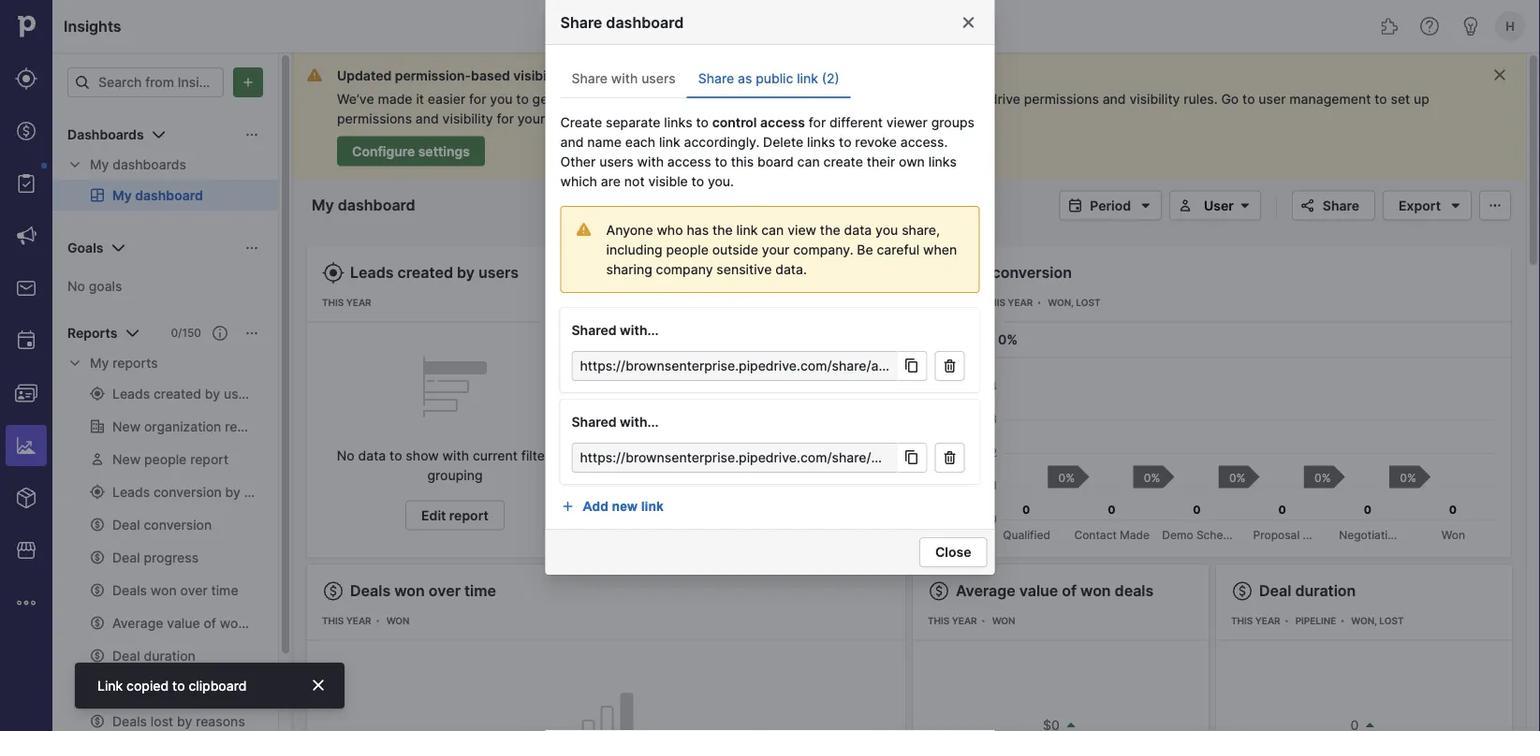 Task type: locate. For each thing, give the bounding box(es) containing it.
1 no data to show with current filters or grouping from the left
[[337, 448, 573, 484]]

permissions right pipedrive
[[1024, 91, 1099, 107]]

won down 'deals won over time'
[[386, 616, 410, 627]]

color secondary image inside user button
[[1174, 198, 1197, 213]]

and
[[1103, 91, 1126, 107], [416, 111, 439, 127], [839, 111, 863, 127], [560, 134, 584, 150]]

year down deal duration
[[1255, 616, 1281, 627]]

1 horizontal spatial won
[[1081, 582, 1111, 600]]

access up delete
[[760, 114, 805, 130]]

h
[[1506, 19, 1515, 33]]

1 horizontal spatial won, lost
[[1351, 616, 1404, 627]]

won down the average
[[992, 616, 1015, 627]]

goals inside button
[[67, 240, 103, 256]]

leads conversion by sources
[[654, 264, 864, 282]]

color primary inverted image
[[237, 75, 259, 90], [311, 678, 326, 693]]

0 vertical spatial links
[[664, 114, 693, 130]]

no data to show with current filters or grouping
[[337, 448, 573, 484], [640, 448, 877, 484]]

goals
[[67, 240, 103, 256], [89, 278, 122, 294]]

0 vertical spatial with...
[[620, 323, 659, 339]]

leads left created
[[350, 264, 394, 282]]

0 horizontal spatial deal
[[956, 264, 988, 282]]

0 horizontal spatial your
[[518, 111, 545, 127]]

0 vertical spatial color warning image
[[307, 67, 322, 82]]

0 horizontal spatial users
[[478, 264, 519, 282]]

1 horizontal spatial your
[[762, 242, 790, 258]]

permissions down we've
[[337, 111, 412, 127]]

and inside 'for different viewer groups and name each link accordingly. delete links to revoke access. other users with access to this board can create their own links which are not visible to you.'
[[560, 134, 584, 150]]

this year down deal duration
[[1231, 616, 1281, 627]]

we've made it easier for you to get to the relevant data. your access to insights data will match your pipedrive permissions and visibility rules. go to user management to set up permissions and visibility for your users.
[[337, 91, 1430, 127]]

you
[[490, 91, 513, 107], [876, 222, 898, 238]]

share for share with users
[[572, 71, 608, 87]]

0 horizontal spatial color warning image
[[307, 67, 322, 82]]

the up outside
[[713, 222, 733, 238]]

your up "groups" at top right
[[931, 91, 959, 107]]

deals
[[1115, 582, 1154, 600]]

activities image
[[15, 330, 37, 352]]

1 or from the left
[[560, 448, 573, 464]]

leads image
[[15, 67, 37, 90]]

share up relevant
[[572, 71, 608, 87]]

0 vertical spatial color primary inverted image
[[237, 75, 259, 90]]

(2)
[[822, 71, 840, 87]]

link down create separate links to control access
[[659, 134, 680, 150]]

1 vertical spatial shared with...
[[572, 414, 659, 430]]

share inside button
[[1323, 198, 1360, 213]]

color positive image
[[1363, 718, 1378, 731]]

copied
[[126, 678, 169, 694]]

no for leads conversion by sources
[[640, 448, 658, 464]]

won, down duration
[[1351, 616, 1377, 627]]

color warning image
[[307, 67, 322, 82], [576, 222, 591, 237]]

the up the company.
[[820, 222, 841, 238]]

leads created by users
[[350, 264, 519, 282]]

1 horizontal spatial color secondary image
[[1234, 198, 1256, 213]]

data. inside we've made it easier for you to get to the relevant data. your access to insights data will match your pipedrive permissions and visibility rules. go to user management to set up permissions and visibility for your users.
[[651, 91, 682, 107]]

no for leads created by users
[[337, 448, 355, 464]]

users up are
[[599, 154, 634, 169]]

1 vertical spatial color secondary image
[[1174, 198, 1197, 213]]

won for deals
[[386, 616, 410, 627]]

average value of won deals link
[[956, 582, 1154, 600]]

goals button
[[52, 233, 278, 263]]

My dashboard field
[[307, 193, 442, 218]]

1 horizontal spatial color secondary image
[[1174, 198, 1197, 213]]

0 horizontal spatial lost
[[1076, 297, 1101, 309]]

my for my reports
[[90, 355, 109, 371]]

won, for deal duration
[[1351, 616, 1377, 627]]

for different viewer groups and name each link accordingly. delete links to revoke access. other users with access to this board can create their own links which are not visible to you.
[[560, 114, 975, 189]]

pipeline up win
[[928, 297, 969, 309]]

visibility left the 'rules.'
[[1130, 91, 1180, 107]]

the
[[573, 91, 593, 107], [713, 222, 733, 238], [820, 222, 841, 238]]

1 leads from the left
[[350, 264, 394, 282]]

create
[[560, 114, 602, 130]]

deal left duration
[[1259, 582, 1292, 600]]

share for share dashboard
[[560, 13, 602, 31]]

can inside anyone who has the link can view the data you share, including people outside your company. be careful when sharing company sensitive data.
[[761, 222, 784, 238]]

year down deal conversion
[[1008, 297, 1033, 309]]

color warning image left anyone at left
[[576, 222, 591, 237]]

2 show from the left
[[709, 448, 742, 464]]

1 current from the left
[[473, 448, 518, 464]]

1 vertical spatial can
[[761, 222, 784, 238]]

access inside we've made it easier for you to get to the relevant data. your access to insights data will match your pipedrive permissions and visibility rules. go to user management to set up permissions and visibility for your users.
[[717, 91, 761, 107]]

0 horizontal spatial color primary inverted image
[[237, 75, 259, 90]]

None text field
[[572, 443, 898, 473]]

2 or from the left
[[864, 448, 877, 464]]

0 vertical spatial color secondary image
[[1234, 198, 1256, 213]]

you up the careful
[[876, 222, 898, 238]]

access up visible
[[668, 154, 711, 169]]

conversion for deal
[[992, 264, 1072, 282]]

1 filters from the left
[[521, 448, 557, 464]]

2 horizontal spatial users
[[642, 71, 676, 87]]

be
[[857, 242, 873, 258]]

0 horizontal spatial data.
[[651, 91, 682, 107]]

won, lost down deal conversion link in the right top of the page
[[1048, 297, 1101, 309]]

access
[[717, 91, 761, 107], [760, 114, 805, 130], [668, 154, 711, 169]]

0 vertical spatial users
[[642, 71, 676, 87]]

color primary image inside goals button
[[244, 241, 259, 256]]

value
[[1019, 582, 1058, 600]]

it
[[416, 91, 424, 107]]

1 horizontal spatial lost
[[1380, 616, 1404, 627]]

1 vertical spatial you
[[876, 222, 898, 238]]

link inside 'for different viewer groups and name each link accordingly. delete links to revoke access. other users with access to this board can create their own links which are not visible to you.'
[[659, 134, 680, 150]]

leads down people
[[654, 264, 697, 282]]

and up other
[[560, 134, 584, 150]]

0 vertical spatial won,
[[1048, 297, 1074, 309]]

you inside we've made it easier for you to get to the relevant data. your access to insights data will match your pipedrive permissions and visibility rules. go to user management to set up permissions and visibility for your users.
[[490, 91, 513, 107]]

conversion
[[701, 264, 781, 282], [992, 264, 1072, 282]]

0 vertical spatial access
[[717, 91, 761, 107]]

this
[[731, 154, 754, 169]]

links down your
[[664, 114, 693, 130]]

0 horizontal spatial show
[[406, 448, 439, 464]]

conversion for leads
[[701, 264, 781, 282]]

reports
[[67, 325, 117, 341], [113, 355, 158, 371]]

1 vertical spatial data.
[[775, 261, 807, 277]]

home image
[[12, 12, 40, 40]]

0 horizontal spatial no
[[67, 278, 85, 294]]

by for conversion
[[785, 264, 803, 282]]

shared up add
[[572, 414, 617, 430]]

the up create
[[573, 91, 593, 107]]

link left (2)
[[797, 71, 818, 87]]

deals won over time link
[[350, 582, 496, 600]]

1 vertical spatial with...
[[620, 414, 659, 430]]

your
[[931, 91, 959, 107], [518, 111, 545, 127], [762, 242, 790, 258]]

1 vertical spatial lost
[[1380, 616, 1404, 627]]

for left different on the top right of page
[[809, 114, 826, 130]]

sales assistant image
[[1460, 15, 1482, 37]]

users up relevant
[[642, 71, 676, 87]]

management
[[1290, 91, 1371, 107]]

1 vertical spatial goals
[[89, 278, 122, 294]]

color secondary image right color undefined image
[[67, 157, 82, 172]]

1 conversion from the left
[[701, 264, 781, 282]]

2 leads from the left
[[654, 264, 697, 282]]

deal down the when
[[956, 264, 988, 282]]

color undefined image
[[15, 172, 37, 195]]

create
[[824, 154, 863, 169]]

0 horizontal spatial grouping
[[427, 468, 483, 484]]

0 horizontal spatial filters
[[521, 448, 557, 464]]

1 horizontal spatial no data to show with current filters or grouping
[[640, 448, 877, 484]]

for inside 'for different viewer groups and name each link accordingly. delete links to revoke access. other users with access to this board can create their own links which are not visible to you.'
[[809, 114, 826, 130]]

can down delete
[[797, 154, 820, 169]]

and up the revoke in the top right of the page
[[839, 111, 863, 127]]

1 vertical spatial color primary inverted image
[[311, 678, 326, 693]]

color secondary image left the my reports
[[67, 356, 82, 371]]

link up outside
[[737, 222, 758, 238]]

data.
[[651, 91, 682, 107], [775, 261, 807, 277]]

more image
[[15, 592, 37, 614]]

share left export
[[1323, 198, 1360, 213]]

rules.
[[1184, 91, 1218, 107]]

win rate is 0%
[[928, 332, 1018, 348]]

0 vertical spatial dashboards
[[67, 127, 144, 143]]

data. up about
[[651, 91, 682, 107]]

goals down goals button
[[89, 278, 122, 294]]

1 show from the left
[[406, 448, 439, 464]]

won left over
[[394, 582, 425, 600]]

1 horizontal spatial show
[[709, 448, 742, 464]]

1 horizontal spatial current
[[776, 448, 821, 464]]

this year
[[322, 297, 371, 309], [626, 297, 675, 309], [984, 297, 1033, 309], [322, 616, 371, 627], [928, 616, 977, 627], [1231, 616, 1281, 627]]

2 grouping from the left
[[731, 468, 786, 484]]

visibility
[[513, 67, 566, 83], [1130, 91, 1180, 107], [443, 111, 493, 127], [866, 111, 919, 127]]

show for created
[[406, 448, 439, 464]]

sensitive
[[717, 261, 772, 277]]

share up in on the top
[[560, 13, 602, 31]]

shared with... up add new link button
[[572, 414, 659, 430]]

1 horizontal spatial color warning image
[[576, 222, 591, 237]]

conversion up 0%
[[992, 264, 1072, 282]]

can left view
[[761, 222, 784, 238]]

1 vertical spatial shared
[[572, 414, 617, 430]]

links up create
[[807, 134, 835, 150]]

average
[[956, 582, 1016, 600]]

dashboards down the dashboards button
[[113, 157, 186, 173]]

created
[[398, 264, 453, 282]]

can inside 'for different viewer groups and name each link accordingly. delete links to revoke access. other users with access to this board can create their own links which are not visible to you.'
[[797, 154, 820, 169]]

insights down (2)
[[781, 91, 830, 107]]

reports down no goals
[[113, 355, 158, 371]]

insights inside we've made it easier for you to get to the relevant data. your access to insights data will match your pipedrive permissions and visibility rules. go to user management to set up permissions and visibility for your users.
[[781, 91, 830, 107]]

1 vertical spatial reports
[[113, 355, 158, 371]]

1 by from the left
[[457, 264, 475, 282]]

links
[[664, 114, 693, 130], [807, 134, 835, 150], [929, 154, 957, 169]]

color active image
[[560, 499, 575, 514]]

1 vertical spatial won,
[[1351, 616, 1377, 627]]

deal
[[956, 264, 988, 282], [1259, 582, 1292, 600]]

0 horizontal spatial permissions
[[337, 111, 412, 127]]

0 vertical spatial your
[[931, 91, 959, 107]]

won
[[386, 616, 410, 627], [992, 616, 1015, 627]]

1 shared from the top
[[572, 323, 617, 339]]

1 horizontal spatial conversion
[[992, 264, 1072, 282]]

1 horizontal spatial data.
[[775, 261, 807, 277]]

dashboards up my dashboards
[[67, 127, 144, 143]]

share up your
[[698, 71, 734, 87]]

Search Pipedrive field
[[602, 7, 939, 45]]

1 won from the left
[[386, 616, 410, 627]]

with... down sharing
[[620, 323, 659, 339]]

and down it
[[416, 111, 439, 127]]

your down get
[[518, 111, 545, 127]]

color primary image inside goals button
[[107, 237, 130, 259]]

viewer
[[886, 114, 928, 130]]

we've
[[337, 91, 374, 107]]

your up leads conversion by sources link
[[762, 242, 790, 258]]

data. down the company.
[[775, 261, 807, 277]]

pipeline down deal duration
[[1296, 616, 1336, 627]]

2 by from the left
[[785, 264, 803, 282]]

this year down deal conversion
[[984, 297, 1033, 309]]

pipeline
[[928, 297, 969, 309], [1296, 616, 1336, 627]]

2 shared with... from the top
[[572, 414, 659, 430]]

link inside anyone who has the link can view the data you share, including people outside your company. be careful when sharing company sensitive data.
[[737, 222, 758, 238]]

color primary image
[[961, 15, 976, 30], [75, 75, 90, 90], [148, 124, 170, 146], [244, 127, 259, 142], [1135, 198, 1157, 213], [1445, 198, 1467, 213], [107, 237, 130, 259], [322, 262, 345, 284], [928, 262, 950, 284], [121, 322, 144, 345], [244, 326, 259, 341], [901, 359, 923, 374], [901, 450, 923, 465], [322, 580, 345, 603], [928, 580, 950, 603]]

anyone
[[606, 222, 653, 238]]

color positive image
[[1064, 718, 1079, 731]]

2 horizontal spatial links
[[929, 154, 957, 169]]

0 horizontal spatial color secondary image
[[67, 157, 82, 172]]

0 vertical spatial shared with...
[[572, 323, 659, 339]]

2 won from the left
[[992, 616, 1015, 627]]

and left the 'rules.'
[[1103, 91, 1126, 107]]

year down company
[[650, 297, 675, 309]]

color primary image
[[1493, 67, 1508, 82], [1064, 198, 1086, 213], [1297, 198, 1319, 213], [1484, 198, 1507, 213], [244, 241, 259, 256], [626, 262, 648, 284], [213, 326, 228, 341], [939, 359, 961, 374], [939, 450, 961, 465], [1231, 580, 1254, 603]]

0 horizontal spatial or
[[560, 448, 573, 464]]

0 vertical spatial shared
[[572, 323, 617, 339]]

2 current from the left
[[776, 448, 821, 464]]

no data to show with current filters or grouping for created
[[337, 448, 573, 484]]

over
[[429, 582, 461, 600]]

won, lost down duration
[[1351, 616, 1404, 627]]

dashboards
[[67, 127, 144, 143], [113, 157, 186, 173]]

0 vertical spatial goals
[[67, 240, 103, 256]]

data inside we've made it easier for you to get to the relevant data. your access to insights data will match your pipedrive permissions and visibility rules. go to user management to set up permissions and visibility for your users.
[[833, 91, 861, 107]]

menu
[[0, 0, 52, 731]]

2 vertical spatial links
[[929, 154, 957, 169]]

menu item
[[0, 419, 52, 472]]

2 my from the top
[[90, 355, 109, 371]]

h button
[[1492, 7, 1529, 45]]

anyone who has the link can view the data you share, including people outside your company. be careful when sharing company sensitive data.
[[606, 222, 957, 277]]

shared with... down sharing
[[572, 323, 659, 339]]

1 vertical spatial dashboards
[[113, 157, 186, 173]]

permission-
[[395, 67, 471, 83]]

this year down leads created by users link
[[322, 297, 371, 309]]

leads for leads created by users
[[350, 264, 394, 282]]

products image
[[15, 487, 37, 509]]

board
[[758, 154, 794, 169]]

1 horizontal spatial no
[[337, 448, 355, 464]]

share
[[560, 13, 602, 31], [572, 71, 608, 87], [698, 71, 734, 87], [1323, 198, 1360, 213]]

name
[[587, 134, 622, 150]]

goals up no goals
[[67, 240, 103, 256]]

made
[[378, 91, 413, 107]]

1 grouping from the left
[[427, 468, 483, 484]]

color secondary image
[[67, 157, 82, 172], [1174, 198, 1197, 213]]

color secondary image for my dashboards
[[67, 157, 82, 172]]

2 vertical spatial your
[[762, 242, 790, 258]]

2 horizontal spatial for
[[809, 114, 826, 130]]

0 vertical spatial color secondary image
[[67, 157, 82, 172]]

with
[[611, 71, 638, 87], [637, 154, 664, 169], [442, 448, 469, 464], [746, 448, 773, 464]]

year down leads created by users link
[[346, 297, 371, 309]]

1 vertical spatial access
[[760, 114, 805, 130]]

new
[[612, 499, 638, 514]]

color secondary image for user
[[1174, 198, 1197, 213]]

not
[[624, 173, 645, 189]]

configure settings
[[352, 143, 470, 159]]

color secondary image inside user button
[[1234, 198, 1256, 213]]

won, lost
[[1048, 297, 1101, 309], [1351, 616, 1404, 627]]

permissions up delete
[[759, 111, 836, 127]]

2 no data to show with current filters or grouping from the left
[[640, 448, 877, 484]]

1 vertical spatial links
[[807, 134, 835, 150]]

color primary image inside share button
[[1297, 198, 1319, 213]]

export button
[[1383, 191, 1472, 221]]

0 horizontal spatial current
[[473, 448, 518, 464]]

for down updated permission-based visibility in insights
[[469, 91, 486, 107]]

their
[[867, 154, 895, 169]]

share,
[[902, 222, 940, 238]]

1 horizontal spatial or
[[864, 448, 877, 464]]

0 horizontal spatial conversion
[[701, 264, 781, 282]]

2 conversion from the left
[[992, 264, 1072, 282]]

reports up the my reports
[[67, 325, 117, 341]]

my for my dashboards
[[90, 157, 109, 173]]

add
[[583, 499, 608, 514]]

0 horizontal spatial won,
[[1048, 297, 1074, 309]]

0 horizontal spatial by
[[457, 264, 475, 282]]

links down access.
[[929, 154, 957, 169]]

filters for users
[[521, 448, 557, 464]]

1 vertical spatial deal
[[1259, 582, 1292, 600]]

0 vertical spatial you
[[490, 91, 513, 107]]

0 vertical spatial can
[[797, 154, 820, 169]]

1 my from the top
[[90, 157, 109, 173]]

get
[[532, 91, 553, 107]]

for
[[469, 91, 486, 107], [497, 111, 514, 127], [809, 114, 826, 130]]

accordingly.
[[684, 134, 760, 150]]

contacts image
[[15, 382, 37, 405]]

each
[[625, 134, 656, 150]]

1 horizontal spatial by
[[785, 264, 803, 282]]

won right 'of'
[[1081, 582, 1111, 600]]

0 vertical spatial my
[[90, 157, 109, 173]]

2 with... from the top
[[620, 414, 659, 430]]

0 horizontal spatial color secondary image
[[67, 356, 82, 371]]

1 horizontal spatial won
[[992, 616, 1015, 627]]

1 vertical spatial your
[[518, 111, 545, 127]]

for down "based"
[[497, 111, 514, 127]]

0 horizontal spatial leads
[[350, 264, 394, 282]]

by down the company.
[[785, 264, 803, 282]]

color secondary image left user
[[1174, 198, 1197, 213]]

clipboard
[[189, 678, 247, 694]]

1 horizontal spatial deal
[[1259, 582, 1292, 600]]

deal for deal conversion
[[956, 264, 988, 282]]

with...
[[620, 323, 659, 339], [620, 414, 659, 430]]

1 horizontal spatial can
[[797, 154, 820, 169]]

0 horizontal spatial won
[[386, 616, 410, 627]]

deal conversion link
[[956, 264, 1072, 282]]

0 horizontal spatial no data to show with current filters or grouping
[[337, 448, 573, 484]]

color secondary image
[[1234, 198, 1256, 213], [67, 356, 82, 371]]

link right new
[[641, 499, 664, 514]]

learn
[[590, 111, 626, 127]]

conversion down outside
[[701, 264, 781, 282]]

1 horizontal spatial filters
[[825, 448, 860, 464]]

0 horizontal spatial won, lost
[[1048, 297, 1101, 309]]

1 horizontal spatial leads
[[654, 264, 697, 282]]

my down the dashboards button
[[90, 157, 109, 173]]

my down no goals
[[90, 355, 109, 371]]

users right created
[[478, 264, 519, 282]]

region
[[928, 370, 1496, 543]]

2 filters from the left
[[825, 448, 860, 464]]

0 vertical spatial lost
[[1076, 297, 1101, 309]]

settings
[[418, 143, 470, 159]]

won, down deal conversion link in the right top of the page
[[1048, 297, 1074, 309]]

shared down sharing
[[572, 323, 617, 339]]

data inside anyone who has the link can view the data you share, including people outside your company. be careful when sharing company sensitive data.
[[844, 222, 872, 238]]

1 horizontal spatial grouping
[[731, 468, 786, 484]]

by right created
[[457, 264, 475, 282]]

2 horizontal spatial no
[[640, 448, 658, 464]]

data
[[833, 91, 861, 107], [844, 222, 872, 238], [358, 448, 386, 464], [662, 448, 689, 464]]

2 vertical spatial access
[[668, 154, 711, 169]]

quick add image
[[961, 15, 984, 37]]

user
[[1259, 91, 1286, 107]]

this year down the average
[[928, 616, 977, 627]]

dashboard
[[606, 13, 684, 31]]

1 horizontal spatial links
[[807, 134, 835, 150]]

color warning image left updated
[[307, 67, 322, 82]]

edit
[[421, 508, 446, 523]]

grouping for conversion
[[731, 468, 786, 484]]

you down "based"
[[490, 91, 513, 107]]

with... up new
[[620, 414, 659, 430]]

1 horizontal spatial for
[[497, 111, 514, 127]]

1 horizontal spatial you
[[876, 222, 898, 238]]

visibility up get
[[513, 67, 566, 83]]

shared
[[572, 323, 617, 339], [572, 414, 617, 430]]

1 horizontal spatial color primary inverted image
[[311, 678, 326, 693]]

None text field
[[572, 351, 898, 381]]

color secondary image left share button on the right top of page
[[1234, 198, 1256, 213]]

access down as
[[717, 91, 761, 107]]

link
[[797, 71, 818, 87], [659, 134, 680, 150], [737, 222, 758, 238], [641, 499, 664, 514]]

0 horizontal spatial won
[[394, 582, 425, 600]]



Task type: vqa. For each thing, say whether or not it's contained in the screenshot.
data in the the We've made it easier for you to get to the relevant data. Your access to Insights data will match your Pipedrive permissions and visibility rules. Go to user management to set up permissions and visibility for your users.
yes



Task type: describe. For each thing, give the bounding box(es) containing it.
visible
[[648, 173, 688, 189]]

user button
[[1170, 191, 1261, 221]]

time
[[464, 582, 496, 600]]

0%
[[998, 332, 1018, 348]]

win
[[928, 332, 953, 348]]

set
[[1391, 91, 1410, 107]]

this year down sharing
[[626, 297, 675, 309]]

won, lost for deal conversion
[[1048, 297, 1101, 309]]

current for sources
[[776, 448, 821, 464]]

including
[[606, 242, 663, 258]]

color primary image inside period button
[[1064, 198, 1086, 213]]

won for average
[[992, 616, 1015, 627]]

who
[[657, 222, 683, 238]]

and inside learn more about insights permissions and visibility link
[[839, 111, 863, 127]]

add new link button
[[560, 499, 664, 514]]

color primary image inside export button
[[1445, 198, 1467, 213]]

updated permission-based visibility in insights
[[337, 67, 634, 83]]

your
[[686, 91, 714, 107]]

1 vertical spatial color secondary image
[[67, 356, 82, 371]]

dashboards button
[[52, 120, 278, 150]]

filters for sources
[[825, 448, 860, 464]]

the inside we've made it easier for you to get to the relevant data. your access to insights data will match your pipedrive permissions and visibility rules. go to user management to set up permissions and visibility for your users.
[[573, 91, 593, 107]]

edit report
[[421, 508, 489, 523]]

will
[[865, 91, 885, 107]]

learn more about insights permissions and visibility
[[590, 111, 919, 127]]

1 horizontal spatial permissions
[[759, 111, 836, 127]]

people
[[666, 242, 709, 258]]

0 vertical spatial reports
[[67, 325, 117, 341]]

this year down deals
[[322, 616, 371, 627]]

2 won from the left
[[1081, 582, 1111, 600]]

insights image
[[15, 434, 37, 457]]

duration
[[1295, 582, 1356, 600]]

deals
[[350, 582, 391, 600]]

my reports
[[90, 355, 158, 371]]

marketplace image
[[15, 539, 37, 562]]

which
[[560, 173, 597, 189]]

your inside anyone who has the link can view the data you share, including people outside your company. be careful when sharing company sensitive data.
[[762, 242, 790, 258]]

period
[[1090, 198, 1131, 213]]

grouping for created
[[427, 468, 483, 484]]

visibility down easier
[[443, 111, 493, 127]]

has
[[687, 222, 709, 238]]

configure
[[352, 143, 415, 159]]

other
[[560, 154, 596, 169]]

visibility down match
[[866, 111, 919, 127]]

show for conversion
[[709, 448, 742, 464]]

company.
[[793, 242, 853, 258]]

color primary image inside period button
[[1135, 198, 1157, 213]]

in
[[569, 67, 581, 83]]

company
[[656, 261, 713, 277]]

2 horizontal spatial the
[[820, 222, 841, 238]]

dashboards inside button
[[67, 127, 144, 143]]

lost for deal duration
[[1380, 616, 1404, 627]]

0 horizontal spatial pipeline
[[928, 297, 969, 309]]

color link image
[[919, 109, 934, 124]]

2 horizontal spatial your
[[931, 91, 959, 107]]

1 won from the left
[[394, 582, 425, 600]]

or for leads conversion by sources
[[864, 448, 877, 464]]

1 with... from the top
[[620, 323, 659, 339]]

1 shared with... from the top
[[572, 323, 659, 339]]

link inside button
[[641, 499, 664, 514]]

sales inbox image
[[15, 277, 37, 300]]

outside
[[712, 242, 759, 258]]

groups
[[931, 114, 975, 130]]

relevant
[[597, 91, 647, 107]]

users inside 'for different viewer groups and name each link accordingly. delete links to revoke access. other users with access to this board can create their own links which are not visible to you.'
[[599, 154, 634, 169]]

share button
[[1292, 191, 1376, 221]]

no data to show with current filters or grouping for conversion
[[640, 448, 877, 484]]

when
[[923, 242, 957, 258]]

2 vertical spatial users
[[478, 264, 519, 282]]

view
[[788, 222, 817, 238]]

lost for deal conversion
[[1076, 297, 1101, 309]]

share as public link (2)
[[698, 71, 840, 87]]

create separate links to control access
[[560, 114, 805, 130]]

insights right the home image
[[64, 17, 121, 35]]

or for leads created by users
[[560, 448, 573, 464]]

0/150
[[171, 326, 201, 340]]

rate
[[956, 332, 981, 348]]

more
[[629, 111, 662, 127]]

leads for leads conversion by sources
[[654, 264, 697, 282]]

share for share as public link (2)
[[698, 71, 734, 87]]

add new link
[[583, 499, 664, 514]]

report
[[449, 508, 489, 523]]

insights up relevant
[[584, 67, 634, 83]]

with inside 'for different viewer groups and name each link accordingly. delete links to revoke access. other users with access to this board can create their own links which are not visible to you.'
[[637, 154, 664, 169]]

1 vertical spatial pipeline
[[1296, 616, 1336, 627]]

deals won over time
[[350, 582, 496, 600]]

year down deals
[[346, 616, 371, 627]]

is
[[984, 332, 995, 348]]

access inside 'for different viewer groups and name each link accordingly. delete links to revoke access. other users with access to this board can create their own links which are not visible to you.'
[[668, 154, 711, 169]]

year down the average
[[952, 616, 977, 627]]

own
[[899, 154, 925, 169]]

2 horizontal spatial permissions
[[1024, 91, 1099, 107]]

of
[[1062, 582, 1077, 600]]

separate
[[606, 114, 661, 130]]

share dashboard
[[560, 13, 684, 31]]

leads conversion by sources link
[[654, 264, 864, 282]]

based
[[471, 67, 510, 83]]

data. inside anyone who has the link can view the data you share, including people outside your company. be careful when sharing company sensitive data.
[[775, 261, 807, 277]]

learn more about insights permissions and visibility link
[[590, 109, 934, 127]]

my dashboards
[[90, 157, 186, 173]]

easier
[[428, 91, 466, 107]]

match
[[889, 91, 927, 107]]

current for users
[[473, 448, 518, 464]]

average value of won deals
[[956, 582, 1154, 600]]

control
[[712, 114, 757, 130]]

2 shared from the top
[[572, 414, 617, 430]]

by for created
[[457, 264, 475, 282]]

configure settings link
[[337, 136, 485, 166]]

won, for deal conversion
[[1048, 297, 1074, 309]]

up
[[1414, 91, 1430, 107]]

0 horizontal spatial for
[[469, 91, 486, 107]]

pipedrive
[[962, 91, 1021, 107]]

leads created by users link
[[350, 264, 519, 282]]

1 horizontal spatial the
[[713, 222, 733, 238]]

delete
[[763, 134, 804, 150]]

go
[[1221, 91, 1239, 107]]

you.
[[708, 173, 734, 189]]

deals image
[[15, 120, 37, 142]]

won, lost for deal duration
[[1351, 616, 1404, 627]]

campaigns image
[[15, 225, 37, 247]]

quick help image
[[1419, 15, 1441, 37]]

Search from Insights text field
[[67, 67, 224, 97]]

insights up accordingly.
[[705, 111, 756, 127]]

you inside anyone who has the link can view the data you share, including people outside your company. be careful when sharing company sensitive data.
[[876, 222, 898, 238]]

export
[[1399, 198, 1441, 213]]

are
[[601, 173, 621, 189]]

deal duration
[[1259, 582, 1356, 600]]

close
[[935, 545, 971, 560]]

deal for deal duration
[[1259, 582, 1292, 600]]

edit report button
[[406, 500, 505, 530]]

link
[[97, 678, 123, 694]]

about
[[665, 111, 702, 127]]

different
[[830, 114, 883, 130]]

updated
[[337, 67, 392, 83]]

close button
[[919, 537, 987, 567]]

no goals
[[67, 278, 122, 294]]

1 vertical spatial color warning image
[[576, 222, 591, 237]]



